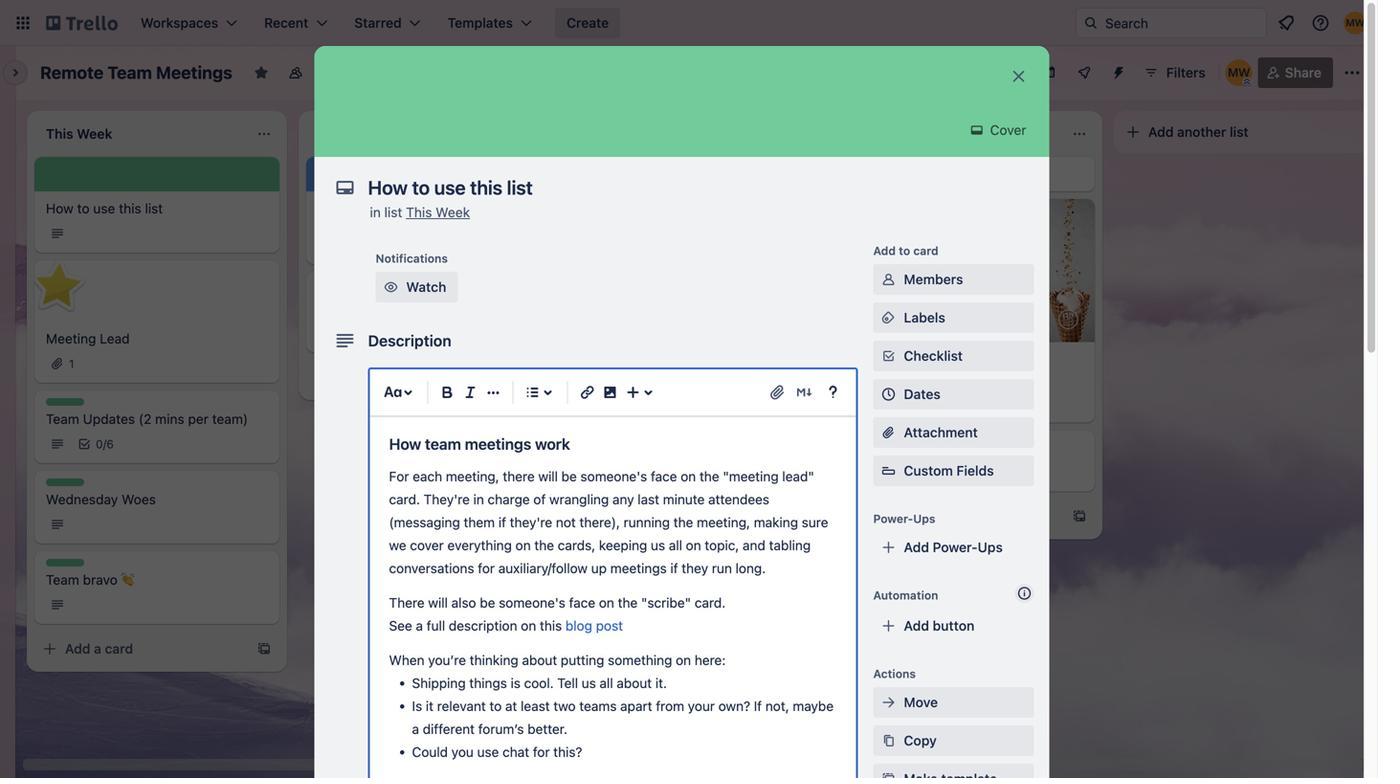 Task type: vqa. For each thing, say whether or not it's contained in the screenshot.
all in the When You'Re Thinking About Putting Something On Here: Shipping Things Is Cool. Tell Us All About It. Is It Relevant To At Least Two Teams Apart From Your Own? If Not, Maybe A Different Forum'S Better. Could You Use Chat For This?
yes



Task type: describe. For each thing, give the bounding box(es) containing it.
create a new list for each meeting and move cards over after they are discussed ------>
[[318, 200, 533, 255]]

create from template… image
[[528, 369, 544, 385]]

work
[[535, 435, 570, 453]]

create from template… image for remote work campaign: the scoop
[[1072, 509, 1087, 524]]

for inside when you're thinking about putting something on here: shipping things is cool. tell us all about it. is it relevant to at least two teams apart from your own? if not, maybe a different forum's better. could you use chat for this?
[[533, 744, 550, 760]]

editor toolbar toolbar
[[378, 377, 848, 408]]

1 horizontal spatial maria williams (mariawilliams94) image
[[1344, 11, 1367, 34]]

face inside for each meeting, there will be someone's face on the "meeting lead" card. they're in charge of wrangling any last minute attendees (messaging them if they're not there), running the meeting, making sure we cover everything on the cards, keeping us all on topic, and tabling conversations for auxiliary/follow up meetings if they run long.
[[651, 468, 677, 484]]

remote for remote work campaign: the scoop
[[861, 351, 909, 367]]

meetings inside for each meeting, there will be someone's face on the "meeting lead" card. they're in charge of wrangling any last minute attendees (messaging them if they're not there), running the meeting, making sure we cover everything on the cards, keeping us all on topic, and tabling conversations for auxiliary/follow up meetings if they run long.
[[610, 560, 667, 576]]

create for create a new list for each meeting and move cards over after they are discussed ------>
[[318, 200, 359, 216]]

Board name text field
[[31, 57, 242, 88]]

card for create from template… image associated with brief discussion on artificial harmony
[[648, 511, 677, 527]]

remote for remote team meetings
[[40, 62, 104, 83]]

italic ⌘i image
[[459, 381, 482, 404]]

copy
[[904, 733, 937, 748]]

create for create
[[567, 15, 609, 31]]

use inside when you're thinking about putting something on here: shipping things is cool. tell us all about it. is it relevant to at least two teams apart from your own? if not, maybe a different forum's better. could you use chat for this?
[[477, 744, 499, 760]]

during
[[392, 281, 433, 297]]

how to use this list link
[[46, 199, 268, 218]]

>
[[421, 239, 429, 255]]

power ups image
[[1076, 65, 1092, 80]]

and inside for each meeting, there will be someone's face on the "meeting lead" card. they're in charge of wrangling any last minute attendees (messaging them if they're not there), running the meeting, making sure we cover everything on the cards, keeping us all on topic, and tabling conversations for auxiliary/follow up meetings if they run long.
[[743, 537, 765, 553]]

team bravo 👏 link
[[46, 570, 268, 589]]

be inside there will also be someone's face on the "scribe" card. see a full description on this blog post
[[480, 595, 495, 611]]

next
[[436, 281, 465, 297]]

0 notifications image
[[1275, 11, 1298, 34]]

long.
[[735, 560, 766, 576]]

chat
[[502, 744, 529, 760]]

card. inside there will also be someone's face on the "scribe" card. see a full description on this blog post
[[695, 595, 726, 611]]

brief discussion on artificial harmony link
[[589, 334, 812, 372]]

on up the post
[[599, 595, 614, 611]]

will inside there will also be someone's face on the "scribe" card. see a full description on this blog post
[[428, 595, 448, 611]]

cover
[[410, 537, 444, 553]]

create button
[[555, 8, 620, 38]]

0 vertical spatial 1
[[69, 357, 74, 370]]

lists image
[[521, 381, 544, 404]]

cover link
[[962, 115, 1038, 145]]

automation
[[873, 589, 938, 602]]

be inside for each meeting, there will be someone's face on the "meeting lead" card. they're in charge of wrangling any last minute attendees (messaging them if they're not there), running the meeting, making sure we cover everything on the cards, keeping us all on topic, and tabling conversations for auxiliary/follow up meetings if they run long.
[[561, 468, 577, 484]]

card. inside for each meeting, there will be someone's face on the "meeting lead" card. they're in charge of wrangling any last minute attendees (messaging them if they're not there), running the meeting, making sure we cover everything on the cards, keeping us all on topic, and tabling conversations for auxiliary/follow up meetings if they run long.
[[389, 491, 420, 507]]

1 vertical spatial if
[[670, 560, 678, 576]]

filters
[[1166, 65, 1205, 80]]

search image
[[1083, 15, 1099, 31]]

team
[[425, 435, 461, 453]]

power-ups
[[873, 512, 935, 525]]

add another list
[[1148, 124, 1249, 140]]

all inside when you're thinking about putting something on here: shipping things is cool. tell us all about it. is it relevant to at least two teams apart from your own? if not, maybe a different forum's better. could you use chat for this?
[[600, 675, 613, 691]]

watch
[[406, 279, 446, 295]]

description
[[449, 618, 517, 633]]

a down bravo
[[94, 641, 101, 656]]

add a card for create from template… icon
[[337, 369, 405, 385]]

scoop
[[861, 370, 901, 386]]

for each meeting, there will be someone's face on the "meeting lead" card. they're in charge of wrangling any last minute attendees (messaging them if they're not there), running the meeting, making sure we cover everything on the cards, keeping us all on topic, and tabling conversations for auxiliary/follow up meetings if they run long.
[[389, 468, 832, 576]]

they inside for each meeting, there will be someone's face on the "meeting lead" card. they're in charge of wrangling any last minute attendees (messaging them if they're not there), running the meeting, making sure we cover everything on the cards, keeping us all on topic, and tabling conversations for auxiliary/follow up meetings if they run long.
[[682, 560, 708, 576]]

0 horizontal spatial create from template… image
[[256, 641, 272, 656]]

how for how to use this list
[[46, 200, 73, 216]]

card for create from template… image related to remote work campaign: the scoop
[[920, 508, 948, 524]]

/
[[103, 437, 106, 451]]

add a card button for create from template… image related to remote work campaign: the scoop
[[850, 501, 1064, 532]]

all inside for each meeting, there will be someone's face on the "meeting lead" card. they're in charge of wrangling any last minute attendees (messaging them if they're not there), running the meeting, making sure we cover everything on the cards, keeping us all on topic, and tabling conversations for auxiliary/follow up meetings if they run long.
[[669, 537, 682, 553]]

a left text styles icon
[[366, 369, 373, 385]]

labels link
[[873, 302, 1034, 333]]

attachment
[[904, 424, 978, 440]]

it
[[426, 698, 433, 714]]

wrangling
[[549, 491, 609, 507]]

you
[[451, 744, 474, 760]]

6
[[106, 437, 114, 451]]

create a new list for each meeting and move cards over after they are discussed ------> link
[[318, 199, 540, 256]]

at
[[505, 698, 517, 714]]

1 vertical spatial meeting
[[46, 331, 96, 346]]

add a card for create from template… image related to remote work campaign: the scoop
[[880, 508, 948, 524]]

(2
[[139, 411, 152, 427]]

add a card button for create from template… image associated with brief discussion on artificial harmony
[[578, 504, 792, 534]]

campaign:
[[948, 351, 1014, 367]]

here:
[[695, 652, 726, 668]]

tell
[[557, 675, 578, 691]]

star or unstar board image
[[253, 65, 269, 80]]

custom fields
[[904, 463, 994, 478]]

on left topic,
[[686, 537, 701, 553]]

add power-ups
[[904, 539, 1003, 555]]

1 horizontal spatial ups
[[978, 539, 1003, 555]]

mins
[[155, 411, 184, 427]]

1 for brief discussion on artificial harmony
[[639, 380, 645, 394]]

harmony
[[589, 354, 645, 370]]

on right description
[[521, 618, 536, 633]]

something
[[608, 652, 672, 668]]

how for how team meetings work
[[389, 435, 421, 453]]

is
[[511, 675, 520, 691]]

0 vertical spatial power-
[[873, 512, 913, 525]]

add inside button
[[904, 618, 929, 634]]

move link
[[873, 687, 1034, 718]]

meeting
[[478, 200, 528, 216]]

they're
[[424, 491, 470, 507]]

0 vertical spatial ups
[[913, 512, 935, 525]]

0 horizontal spatial maria williams (mariawilliams94) image
[[1226, 59, 1252, 86]]

0 vertical spatial in
[[370, 204, 381, 220]]

woes
[[122, 491, 156, 507]]

image image
[[599, 381, 622, 404]]

primary element
[[0, 0, 1378, 46]]

description
[[368, 332, 451, 350]]

a inside the "create a new list for each meeting and move cards over after they are discussed ------>"
[[362, 200, 370, 216]]

meeting lead
[[46, 331, 130, 346]]

move
[[344, 220, 378, 235]]

different
[[423, 721, 475, 737]]

1 horizontal spatial about
[[617, 675, 652, 691]]

link image
[[576, 381, 599, 404]]

0 vertical spatial this
[[119, 200, 141, 216]]

team bravo 👏
[[46, 572, 135, 588]]

open help dialog image
[[822, 381, 845, 404]]

apart
[[620, 698, 652, 714]]

team inside board name text box
[[108, 62, 152, 83]]

(messaging
[[389, 514, 460, 530]]

tabling
[[769, 537, 811, 553]]

remote work campaign: the scoop
[[861, 351, 1041, 386]]

not
[[556, 514, 576, 530]]

card up members
[[913, 244, 938, 257]]

conversations
[[389, 560, 474, 576]]

a down last
[[637, 511, 645, 527]]

0 horizontal spatial about
[[522, 652, 557, 668]]

a inside there will also be someone's face on the "scribe" card. see a full description on this blog post
[[416, 618, 423, 633]]

on up minute
[[681, 468, 696, 484]]

copy link
[[873, 725, 1034, 756]]

in list this week
[[370, 204, 470, 220]]

card for leftmost create from template… image
[[105, 641, 133, 656]]

a down custom
[[909, 508, 917, 524]]

your
[[688, 698, 715, 714]]

👏
[[121, 572, 135, 588]]

it.
[[655, 675, 667, 691]]

members link
[[873, 264, 1034, 295]]

0 horizontal spatial meeting,
[[446, 468, 499, 484]]

topic,
[[705, 537, 739, 553]]

sm image for labels
[[879, 308, 898, 327]]

someone's inside there will also be someone's face on the "scribe" card. see a full description on this blog post
[[499, 595, 565, 611]]

custom fields button
[[873, 461, 1034, 480]]

per
[[188, 411, 208, 427]]

attach and insert link image
[[768, 383, 787, 402]]

this?
[[553, 744, 582, 760]]

own?
[[718, 698, 750, 714]]

the
[[1018, 351, 1041, 367]]

discussed
[[318, 239, 380, 255]]

attendees
[[708, 491, 769, 507]]

0 horizontal spatial if
[[498, 514, 506, 530]]

wednesday
[[46, 491, 118, 507]]

remote team meetings
[[40, 62, 232, 83]]

could
[[412, 744, 448, 760]]

updates
[[83, 411, 135, 427]]

0 horizontal spatial use
[[93, 200, 115, 216]]

calendar power-up image
[[1041, 64, 1056, 79]]



Task type: locate. For each thing, give the bounding box(es) containing it.
on inside brief discussion on artificial harmony
[[693, 335, 708, 351]]

webinar post-mortem
[[861, 439, 997, 455]]

1 vertical spatial use
[[477, 744, 499, 760]]

thinking
[[470, 652, 518, 668]]

0 horizontal spatial they
[[482, 220, 509, 235]]

to for card
[[899, 244, 910, 257]]

1 vertical spatial maria williams (mariawilliams94) image
[[1226, 59, 1252, 86]]

1 horizontal spatial how
[[389, 435, 421, 453]]

0 horizontal spatial and
[[318, 220, 341, 235]]

minute
[[663, 491, 705, 507]]

add power-ups link
[[873, 532, 1034, 563]]

meeting, down 'how team meetings work'
[[446, 468, 499, 484]]

power- down custom
[[873, 512, 913, 525]]

add a card down custom
[[880, 508, 948, 524]]

dates
[[904, 386, 941, 402]]

2 vertical spatial to
[[489, 698, 502, 714]]

"meeting
[[723, 468, 779, 484]]

for down everything
[[478, 560, 495, 576]]

us inside when you're thinking about putting something on here: shipping things is cool. tell us all about it. is it relevant to at least two teams apart from your own? if not, maybe a different forum's better. could you use chat for this?
[[582, 675, 596, 691]]

0 vertical spatial face
[[651, 468, 677, 484]]

be up description
[[480, 595, 495, 611]]

not,
[[765, 698, 789, 714]]

card for create from template… icon
[[377, 369, 405, 385]]

color: green, title: "recurring item" element up wednesday
[[46, 478, 84, 486]]

be up wrangling
[[561, 468, 577, 484]]

week
[[436, 204, 470, 220]]

to inside when you're thinking about putting something on here: shipping things is cool. tell us all about it. is it relevant to at least two teams apart from your own? if not, maybe a different forum's better. could you use chat for this?
[[489, 698, 502, 714]]

relevant
[[437, 698, 486, 714]]

list inside the "create a new list for each meeting and move cards over after they are discussed ------>"
[[402, 200, 420, 216]]

color: green, title: "recurring item" element up updates
[[46, 398, 84, 406]]

card. down for on the left of page
[[389, 491, 420, 507]]

team)
[[212, 411, 248, 427]]

1 vertical spatial create
[[318, 200, 359, 216]]

will up full
[[428, 595, 448, 611]]

least
[[521, 698, 550, 714]]

0 vertical spatial and
[[318, 220, 341, 235]]

"scribe"
[[641, 595, 691, 611]]

the up minute
[[699, 468, 719, 484]]

each right for on the left of page
[[413, 468, 442, 484]]

add down the team bravo 👏
[[65, 641, 90, 656]]

color: green, title: "recurring item" element
[[46, 398, 84, 406], [46, 478, 84, 486], [46, 559, 84, 567]]

sm image for members
[[879, 270, 898, 289]]

sm image for move
[[879, 693, 898, 712]]

1 vertical spatial be
[[480, 595, 495, 611]]

1 vertical spatial all
[[600, 675, 613, 691]]

1 horizontal spatial this
[[540, 618, 562, 633]]

how inside main content area, start typing to enter text. text field
[[389, 435, 421, 453]]

someone's inside for each meeting, there will be someone's face on the "meeting lead" card. they're in charge of wrangling any last minute attendees (messaging them if they're not there), running the meeting, making sure we cover everything on the cards, keeping us all on topic, and tabling conversations for auxiliary/follow up meetings if they run long.
[[580, 468, 647, 484]]

sm image inside move link
[[879, 693, 898, 712]]

0 horizontal spatial 1
[[69, 357, 74, 370]]

2 vertical spatial color: green, title: "recurring item" element
[[46, 559, 84, 567]]

power-
[[873, 512, 913, 525], [933, 539, 978, 555]]

remote
[[40, 62, 104, 83], [861, 351, 909, 367]]

list
[[1230, 124, 1249, 140], [145, 200, 163, 216], [402, 200, 420, 216], [384, 204, 402, 220]]

switch to… image
[[13, 13, 33, 33]]

watch button
[[376, 272, 458, 302]]

meeting inside --- discuss during next meeting -- -
[[469, 281, 519, 297]]

remote inside remote work campaign: the scoop
[[861, 351, 909, 367]]

and up discussed
[[318, 220, 341, 235]]

1 vertical spatial color: green, title: "recurring item" element
[[46, 478, 84, 486]]

0 vertical spatial card.
[[389, 491, 420, 507]]

card down 👏
[[105, 641, 133, 656]]

team left updates
[[46, 411, 79, 427]]

dates button
[[873, 379, 1034, 410]]

they're
[[510, 514, 552, 530]]

text styles image
[[381, 381, 404, 404]]

wednesday woes link
[[46, 490, 268, 509]]

sm image left labels
[[879, 308, 898, 327]]

edit card image
[[526, 166, 542, 181]]

0
[[96, 437, 103, 451]]

color: green, title: "recurring item" element for wednesday woes
[[46, 478, 84, 486]]

0 horizontal spatial someone's
[[499, 595, 565, 611]]

card. down run
[[695, 595, 726, 611]]

2 horizontal spatial to
[[899, 244, 910, 257]]

1 up attachment
[[911, 397, 916, 410]]

checklist
[[904, 348, 963, 364]]

1 vertical spatial meeting,
[[697, 514, 750, 530]]

each inside for each meeting, there will be someone's face on the "meeting lead" card. they're in charge of wrangling any last minute attendees (messaging them if they're not there), running the meeting, making sure we cover everything on the cards, keeping us all on topic, and tabling conversations for auxiliary/follow up meetings if they run long.
[[413, 468, 442, 484]]

the up auxiliary/follow
[[534, 537, 554, 553]]

1 vertical spatial to
[[899, 244, 910, 257]]

0 vertical spatial how
[[46, 200, 73, 216]]

2 vertical spatial 1
[[911, 397, 916, 410]]

add inside button
[[1148, 124, 1174, 140]]

sm image
[[967, 121, 986, 140], [879, 346, 898, 366], [879, 693, 898, 712], [879, 731, 898, 750]]

create from template… image
[[1072, 509, 1087, 524], [800, 511, 815, 527], [256, 641, 272, 656]]

another
[[1177, 124, 1226, 140]]

the down minute
[[673, 514, 693, 530]]

0 vertical spatial team
[[108, 62, 152, 83]]

about up apart at the bottom of page
[[617, 675, 652, 691]]

maria williams (mariawilliams94) image right filters
[[1226, 59, 1252, 86]]

1 vertical spatial us
[[582, 675, 596, 691]]

there
[[389, 595, 425, 611]]

1 horizontal spatial remote
[[861, 351, 909, 367]]

1 right "image"
[[639, 380, 645, 394]]

1 horizontal spatial use
[[477, 744, 499, 760]]

for
[[424, 200, 441, 216], [478, 560, 495, 576], [533, 744, 550, 760]]

add left another
[[1148, 124, 1174, 140]]

add another list button
[[1114, 111, 1374, 153]]

the inside there will also be someone's face on the "scribe" card. see a full description on this blog post
[[618, 595, 638, 611]]

0 vertical spatial they
[[482, 220, 509, 235]]

add a card down the description
[[337, 369, 405, 385]]

0 vertical spatial each
[[445, 200, 475, 216]]

is
[[412, 698, 422, 714]]

if
[[754, 698, 762, 714]]

two
[[553, 698, 576, 714]]

0 horizontal spatial this
[[119, 200, 141, 216]]

someone's up any
[[580, 468, 647, 484]]

each
[[445, 200, 475, 216], [413, 468, 442, 484]]

meeting right next
[[469, 281, 519, 297]]

0 horizontal spatial to
[[77, 200, 89, 216]]

us inside for each meeting, there will be someone's face on the "meeting lead" card. they're in charge of wrangling any last minute attendees (messaging them if they're not there), running the meeting, making sure we cover everything on the cards, keeping us all on topic, and tabling conversations for auxiliary/follow up meetings if they run long.
[[651, 537, 665, 553]]

face up 'blog'
[[569, 595, 595, 611]]

they inside the "create a new list for each meeting and move cards over after they are discussed ------>"
[[482, 220, 509, 235]]

a left full
[[416, 618, 423, 633]]

1 horizontal spatial and
[[743, 537, 765, 553]]

1 vertical spatial they
[[682, 560, 708, 576]]

how team meetings work
[[389, 435, 570, 453]]

add a card down bravo
[[65, 641, 133, 656]]

there),
[[579, 514, 620, 530]]

for down "better." at left bottom
[[533, 744, 550, 760]]

0 vertical spatial meeting
[[469, 281, 519, 297]]

add button button
[[873, 611, 1034, 641]]

to for use
[[77, 200, 89, 216]]

of
[[533, 491, 546, 507]]

create inside button
[[567, 15, 609, 31]]

sm image inside copy link
[[879, 731, 898, 750]]

0 vertical spatial about
[[522, 652, 557, 668]]

meeting, up topic,
[[697, 514, 750, 530]]

sm image for watch
[[381, 278, 400, 297]]

artificial
[[712, 335, 762, 351]]

putting
[[561, 652, 604, 668]]

last
[[638, 491, 659, 507]]

remote inside board name text box
[[40, 62, 104, 83]]

add up members link
[[873, 244, 896, 257]]

0 horizontal spatial us
[[582, 675, 596, 691]]

0 vertical spatial all
[[669, 537, 682, 553]]

team for bravo
[[46, 572, 79, 588]]

add down custom
[[880, 508, 906, 524]]

things
[[469, 675, 507, 691]]

0 horizontal spatial will
[[428, 595, 448, 611]]

meeting left lead
[[46, 331, 96, 346]]

2 color: green, title: "recurring item" element from the top
[[46, 478, 84, 486]]

1 horizontal spatial 1
[[639, 380, 645, 394]]

2 horizontal spatial create from template… image
[[1072, 509, 1087, 524]]

sm image down copy link
[[879, 769, 898, 778]]

and inside the "create a new list for each meeting and move cards over after they are discussed ------>"
[[318, 220, 341, 235]]

face inside there will also be someone's face on the "scribe" card. see a full description on this blog post
[[569, 595, 595, 611]]

maria williams (mariawilliams94) image right the open information menu image
[[1344, 11, 1367, 34]]

more formatting image
[[482, 381, 505, 404]]

fields
[[956, 463, 994, 478]]

add a card button down the description
[[306, 362, 521, 392]]

all up teams
[[600, 675, 613, 691]]

color: green, title: "recurring item" element for team updates (2 mins per team)
[[46, 398, 84, 406]]

custom
[[904, 463, 953, 478]]

about up the cool.
[[522, 652, 557, 668]]

1 horizontal spatial someone's
[[580, 468, 647, 484]]

each up after
[[445, 200, 475, 216]]

us right tell
[[582, 675, 596, 691]]

team updates (2 mins per team) link
[[46, 410, 268, 429]]

each inside the "create a new list for each meeting and move cards over after they are discussed ------>"
[[445, 200, 475, 216]]

0 horizontal spatial ups
[[913, 512, 935, 525]]

any
[[612, 491, 634, 507]]

someone's down auxiliary/follow
[[499, 595, 565, 611]]

0 horizontal spatial remote
[[40, 62, 104, 83]]

Main content area, start typing to enter text. text field
[[389, 434, 837, 778]]

0 vertical spatial be
[[561, 468, 577, 484]]

0 vertical spatial color: green, title: "recurring item" element
[[46, 398, 84, 406]]

in up them
[[473, 491, 484, 507]]

None text field
[[358, 170, 990, 205]]

how to use this list
[[46, 200, 163, 216]]

1 horizontal spatial card.
[[695, 595, 726, 611]]

1 vertical spatial will
[[428, 595, 448, 611]]

cover
[[986, 122, 1026, 138]]

add a card button for leftmost create from template… image
[[34, 634, 249, 664]]

you're
[[428, 652, 466, 668]]

on left artificial on the top right of page
[[693, 335, 708, 351]]

if
[[498, 514, 506, 530], [670, 560, 678, 576]]

are
[[513, 220, 533, 235]]

add down automation
[[904, 618, 929, 634]]

bold ⌘b image
[[436, 381, 459, 404]]

auxiliary/follow
[[498, 560, 588, 576]]

0 horizontal spatial how
[[46, 200, 73, 216]]

on down they're
[[515, 537, 531, 553]]

add a card button for create from template… icon
[[306, 362, 521, 392]]

sm image for checklist
[[879, 346, 898, 366]]

work
[[912, 351, 944, 367]]

share
[[1285, 65, 1322, 80]]

view markdown image
[[795, 383, 814, 402]]

0 vertical spatial to
[[77, 200, 89, 216]]

a inside when you're thinking about putting something on here: shipping things is cool. tell us all about it. is it relevant to at least two teams apart from your own? if not, maybe a different forum's better. could you use chat for this?
[[412, 721, 419, 737]]

we
[[389, 537, 406, 553]]

cool.
[[524, 675, 554, 691]]

meetings up there
[[465, 435, 531, 453]]

create from template… image for brief discussion on artificial harmony
[[800, 511, 815, 527]]

0 vertical spatial meetings
[[465, 435, 531, 453]]

1 horizontal spatial for
[[478, 560, 495, 576]]

sm image left watch
[[381, 278, 400, 297]]

the
[[699, 468, 719, 484], [673, 514, 693, 530], [534, 537, 554, 553], [618, 595, 638, 611]]

on inside when you're thinking about putting something on here: shipping things is cool. tell us all about it. is it relevant to at least two teams apart from your own? if not, maybe a different forum's better. could you use chat for this?
[[676, 652, 691, 668]]

0 vertical spatial will
[[538, 468, 558, 484]]

team left meetings
[[108, 62, 152, 83]]

0 horizontal spatial face
[[569, 595, 595, 611]]

use
[[93, 200, 115, 216], [477, 744, 499, 760]]

0 horizontal spatial power-
[[873, 512, 913, 525]]

for up over
[[424, 200, 441, 216]]

sm image inside watch button
[[381, 278, 400, 297]]

0 vertical spatial meeting,
[[446, 468, 499, 484]]

1 vertical spatial 1
[[639, 380, 645, 394]]

add a card down last
[[609, 511, 677, 527]]

blog
[[565, 618, 592, 633]]

meetings down keeping
[[610, 560, 667, 576]]

us down running
[[651, 537, 665, 553]]

face up last
[[651, 468, 677, 484]]

card down last
[[648, 511, 677, 527]]

1 horizontal spatial face
[[651, 468, 677, 484]]

1 horizontal spatial will
[[538, 468, 558, 484]]

this inside there will also be someone's face on the "scribe" card. see a full description on this blog post
[[540, 618, 562, 633]]

0 horizontal spatial in
[[370, 204, 381, 220]]

0 horizontal spatial create
[[318, 200, 359, 216]]

if right them
[[498, 514, 506, 530]]

they left run
[[682, 560, 708, 576]]

sm image
[[879, 270, 898, 289], [381, 278, 400, 297], [879, 308, 898, 327], [879, 769, 898, 778]]

color: green, title: "recurring item" element up the team bravo 👏
[[46, 559, 84, 567]]

card up add power-ups
[[920, 508, 948, 524]]

for inside for each meeting, there will be someone's face on the "meeting lead" card. they're in charge of wrangling any last minute attendees (messaging them if they're not there), running the meeting, making sure we cover everything on the cards, keeping us all on topic, and tabling conversations for auxiliary/follow up meetings if they run long.
[[478, 560, 495, 576]]

create
[[567, 15, 609, 31], [318, 200, 359, 216]]

show menu image
[[1343, 63, 1362, 82]]

1 vertical spatial for
[[478, 560, 495, 576]]

if up "scribe" at the bottom
[[670, 560, 678, 576]]

0 vertical spatial create
[[567, 15, 609, 31]]

power- down power-ups
[[933, 539, 978, 555]]

sm image inside checklist link
[[879, 346, 898, 366]]

2 vertical spatial team
[[46, 572, 79, 588]]

on left here:
[[676, 652, 691, 668]]

--- discuss during next meeting -- -
[[318, 281, 535, 316]]

a down is
[[412, 721, 419, 737]]

open information menu image
[[1311, 13, 1330, 33]]

teams
[[579, 698, 617, 714]]

checklist link
[[873, 341, 1034, 371]]

1 horizontal spatial all
[[669, 537, 682, 553]]

1 horizontal spatial each
[[445, 200, 475, 216]]

sm image for copy
[[879, 731, 898, 750]]

add a card button down 👏
[[34, 634, 249, 664]]

1 vertical spatial meetings
[[610, 560, 667, 576]]

0 vertical spatial someone's
[[580, 468, 647, 484]]

0 horizontal spatial for
[[424, 200, 441, 216]]

new
[[373, 200, 399, 216]]

0 vertical spatial if
[[498, 514, 506, 530]]

maria williams (mariawilliams94) image
[[1344, 11, 1367, 34], [1226, 59, 1252, 86]]

add left text styles icon
[[337, 369, 362, 385]]

1 vertical spatial in
[[473, 491, 484, 507]]

team
[[108, 62, 152, 83], [46, 411, 79, 427], [46, 572, 79, 588]]

will inside for each meeting, there will be someone's face on the "meeting lead" card. they're in charge of wrangling any last minute attendees (messaging them if they're not there), running the meeting, making sure we cover everything on the cards, keeping us all on topic, and tabling conversations for auxiliary/follow up meetings if they run long.
[[538, 468, 558, 484]]

a up move
[[362, 200, 370, 216]]

1 horizontal spatial meeting
[[469, 281, 519, 297]]

1 horizontal spatial power-
[[933, 539, 978, 555]]

add a card for create from template… image associated with brief discussion on artificial harmony
[[609, 511, 677, 527]]

add a card for leftmost create from template… image
[[65, 641, 133, 656]]

cards,
[[558, 537, 595, 553]]

face
[[651, 468, 677, 484], [569, 595, 595, 611]]

discuss
[[340, 281, 388, 297]]

meeting,
[[446, 468, 499, 484], [697, 514, 750, 530]]

in left cards
[[370, 204, 381, 220]]

to
[[77, 200, 89, 216], [899, 244, 910, 257], [489, 698, 502, 714]]

0 horizontal spatial all
[[600, 675, 613, 691]]

in inside for each meeting, there will be someone's face on the "meeting lead" card. they're in charge of wrangling any last minute attendees (messaging them if they're not there), running the meeting, making sure we cover everything on the cards, keeping us all on topic, and tabling conversations for auxiliary/follow up meetings if they run long.
[[473, 491, 484, 507]]

sm image inside labels link
[[879, 308, 898, 327]]

will up of
[[538, 468, 558, 484]]

for inside the "create a new list for each meeting and move cards over after they are discussed ------>"
[[424, 200, 441, 216]]

0 vertical spatial remote
[[40, 62, 104, 83]]

all down running
[[669, 537, 682, 553]]

discussion
[[622, 335, 689, 351]]

add a card button up topic,
[[578, 504, 792, 534]]

color: green, title: "recurring item" element for team bravo 👏
[[46, 559, 84, 567]]

team left bravo
[[46, 572, 79, 588]]

this
[[119, 200, 141, 216], [540, 618, 562, 633]]

ups down fields
[[978, 539, 1003, 555]]

2 horizontal spatial 1
[[911, 397, 916, 410]]

team updates (2 mins per team)
[[46, 411, 248, 427]]

list inside button
[[1230, 124, 1249, 140]]

shipping
[[412, 675, 466, 691]]

notifications
[[376, 252, 448, 265]]

Search field
[[1099, 9, 1266, 37]]

0 horizontal spatial meeting
[[46, 331, 96, 346]]

0 vertical spatial use
[[93, 200, 115, 216]]

1 vertical spatial ups
[[978, 539, 1003, 555]]

1 horizontal spatial create
[[567, 15, 609, 31]]

team for updates
[[46, 411, 79, 427]]

1 color: green, title: "recurring item" element from the top
[[46, 398, 84, 406]]

create inside the "create a new list for each meeting and move cards over after they are discussed ------>"
[[318, 200, 359, 216]]

add down power-ups
[[904, 539, 929, 555]]

1 horizontal spatial if
[[670, 560, 678, 576]]

1 vertical spatial power-
[[933, 539, 978, 555]]

add down any
[[609, 511, 634, 527]]

0 vertical spatial us
[[651, 537, 665, 553]]

card down the description
[[377, 369, 405, 385]]

1 vertical spatial each
[[413, 468, 442, 484]]

sm image inside cover link
[[967, 121, 986, 140]]

0 / 6
[[96, 437, 114, 451]]

1 vertical spatial and
[[743, 537, 765, 553]]

full
[[427, 618, 445, 633]]

add a card button up add power-ups
[[850, 501, 1064, 532]]

1 horizontal spatial us
[[651, 537, 665, 553]]

1 down meeting lead
[[69, 357, 74, 370]]

1 vertical spatial remote
[[861, 351, 909, 367]]

and up 'long.' at right
[[743, 537, 765, 553]]

1 vertical spatial how
[[389, 435, 421, 453]]

the up the post
[[618, 595, 638, 611]]

they down meeting
[[482, 220, 509, 235]]

all
[[669, 537, 682, 553], [600, 675, 613, 691]]

share button
[[1258, 57, 1333, 88]]

ups up add power-ups
[[913, 512, 935, 525]]

0 horizontal spatial be
[[480, 595, 495, 611]]

post-
[[916, 439, 949, 455]]

1 vertical spatial about
[[617, 675, 652, 691]]

this week link
[[406, 204, 470, 220]]

1 vertical spatial face
[[569, 595, 595, 611]]

0 vertical spatial maria williams (mariawilliams94) image
[[1344, 11, 1367, 34]]

sm image down the "add to card"
[[879, 270, 898, 289]]

brief discussion on artificial harmony
[[589, 335, 762, 370]]

sm image inside members link
[[879, 270, 898, 289]]

1 for remote work campaign: the scoop
[[911, 397, 916, 410]]

ups
[[913, 512, 935, 525], [978, 539, 1003, 555]]

3 color: green, title: "recurring item" element from the top
[[46, 559, 84, 567]]

workspace visible image
[[288, 65, 303, 80]]



